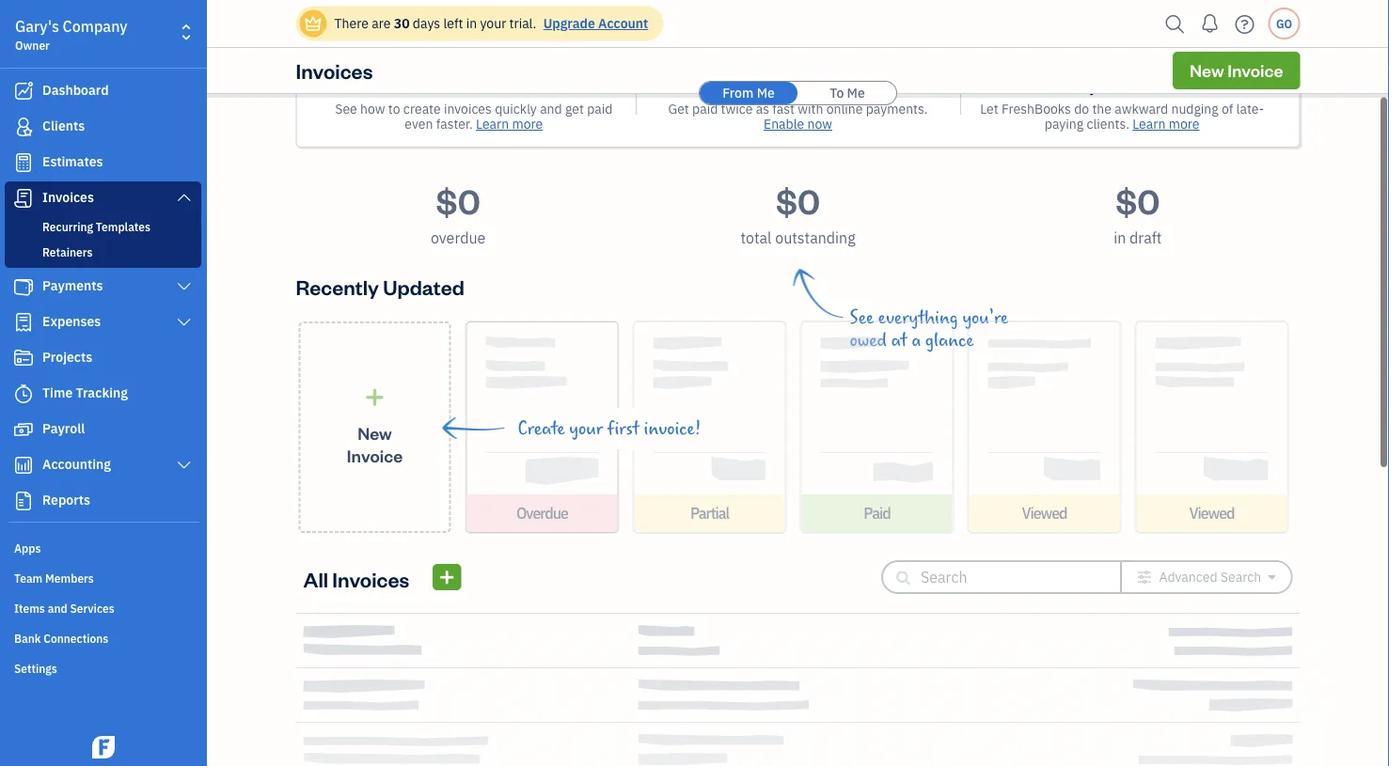 Task type: describe. For each thing, give the bounding box(es) containing it.
report image
[[12, 492, 35, 511]]

$0 in draft
[[1114, 166, 1162, 236]]

gary's company owner
[[15, 16, 128, 53]]

all invoices
[[303, 554, 409, 581]]

bank connections link
[[5, 624, 201, 652]]

items
[[14, 601, 45, 616]]

owner
[[15, 38, 50, 53]]

fast
[[773, 88, 795, 105]]

me for from me
[[757, 84, 775, 102]]

everything
[[878, 295, 959, 316]]

2 viewed from the left
[[1190, 492, 1235, 511]]

glance
[[926, 318, 974, 339]]

2 horizontal spatial paid
[[864, 492, 891, 511]]

accounting link
[[5, 449, 201, 483]]

paid inside accept credit cards get paid twice as fast with online payments. enable now
[[693, 88, 718, 105]]

there are 30 days left in your trial. upgrade account
[[334, 15, 649, 32]]

first
[[608, 406, 640, 427]]

invoices inside main element
[[42, 189, 94, 206]]

items and services link
[[5, 594, 201, 622]]

expenses
[[42, 313, 101, 330]]

payments.
[[866, 88, 928, 105]]

go
[[1277, 16, 1293, 31]]

chevron large down image for invoices
[[176, 190, 193, 205]]

see for see how to create invoices quickly and get paid even faster.
[[335, 88, 357, 105]]

cards
[[827, 64, 868, 84]]

create your first invoice!
[[518, 406, 701, 427]]

of
[[1222, 88, 1234, 105]]

plus image
[[364, 376, 386, 395]]

projects
[[42, 349, 92, 366]]

dashboard link
[[5, 74, 201, 108]]

expense image
[[12, 313, 35, 332]]

tracking
[[76, 384, 128, 402]]

faster.
[[436, 103, 473, 120]]

upgrade
[[544, 15, 595, 32]]

payment image
[[12, 278, 35, 296]]

payments
[[42, 277, 103, 294]]

clients.
[[1087, 103, 1130, 120]]

chevron large down image for payments
[[176, 279, 193, 294]]

recently updated
[[296, 261, 465, 288]]

dashboard
[[42, 81, 109, 99]]

more for nudging
[[1169, 103, 1200, 120]]

are
[[372, 15, 391, 32]]

days
[[413, 15, 440, 32]]

team members
[[14, 571, 94, 586]]

to me link
[[799, 82, 897, 104]]

chevron large down image for expenses
[[176, 315, 193, 330]]

members
[[45, 571, 94, 586]]

and inside 'see how to create invoices quickly and get paid even faster.'
[[540, 88, 562, 105]]

draft
[[1130, 216, 1162, 236]]

apps
[[14, 541, 41, 556]]

from me
[[723, 84, 775, 102]]

0 vertical spatial invoices
[[296, 57, 373, 84]]

retainers link
[[8, 241, 198, 263]]

to
[[830, 84, 844, 102]]

credit
[[781, 64, 824, 84]]

left
[[444, 15, 463, 32]]

learn for awkward
[[1133, 103, 1166, 120]]

$0 for $0 overdue
[[436, 166, 481, 210]]

partial
[[690, 492, 729, 511]]

main element
[[0, 0, 254, 767]]

1 viewed from the left
[[1022, 492, 1067, 511]]

search image
[[1161, 10, 1191, 38]]

items and services
[[14, 601, 115, 616]]

new inside the new invoice
[[358, 410, 392, 432]]

time
[[42, 384, 73, 402]]

owed
[[850, 318, 887, 339]]

with
[[798, 88, 824, 105]]

expenses link
[[5, 306, 201, 340]]

chart image
[[12, 456, 35, 475]]

create
[[403, 88, 441, 105]]

updated
[[383, 261, 465, 288]]

let
[[981, 88, 999, 105]]

let freshbooks do the awkward nudging of late- paying clients.
[[981, 88, 1265, 120]]

invoice image
[[12, 189, 35, 208]]

new invoice link for invoices
[[1173, 52, 1301, 89]]

30
[[394, 15, 410, 32]]

clients
[[42, 117, 85, 135]]

time tracking
[[42, 384, 128, 402]]

company
[[63, 16, 128, 36]]

connections
[[44, 631, 109, 646]]



Task type: vqa. For each thing, say whether or not it's contained in the screenshot.
All Invoices
yes



Task type: locate. For each thing, give the bounding box(es) containing it.
0 horizontal spatial overdue
[[431, 216, 486, 236]]

online
[[827, 88, 863, 105]]

0 vertical spatial invoice
[[1228, 59, 1284, 81]]

1 horizontal spatial see
[[850, 295, 874, 316]]

chevron large down image inside the 'expenses' link
[[176, 315, 193, 330]]

new invoice
[[1190, 59, 1284, 81], [347, 410, 403, 455]]

invoices right all
[[332, 554, 409, 581]]

chevron large down image up reports link
[[176, 458, 193, 473]]

invoices up the how
[[296, 57, 373, 84]]

in inside "$0 in draft"
[[1114, 216, 1126, 236]]

1 vertical spatial new invoice
[[347, 410, 403, 455]]

reminders
[[1137, 64, 1213, 84]]

now
[[808, 103, 833, 120]]

from
[[723, 84, 754, 102]]

invoices link
[[5, 182, 201, 215]]

project image
[[12, 349, 35, 368]]

1 horizontal spatial me
[[847, 84, 865, 102]]

1 me from the left
[[757, 84, 775, 102]]

see inside 'see how to create invoices quickly and get paid even faster.'
[[335, 88, 357, 105]]

$0 inside "$0 in draft"
[[1116, 166, 1160, 210]]

0 vertical spatial chevron large down image
[[176, 190, 193, 205]]

even
[[405, 103, 433, 120]]

new up 'nudging' on the top of the page
[[1190, 59, 1225, 81]]

estimates
[[42, 153, 103, 170]]

learn more down reminders
[[1133, 103, 1200, 120]]

0 vertical spatial and
[[540, 88, 562, 105]]

learn right clients.
[[1133, 103, 1166, 120]]

more left get at the left top of the page
[[512, 103, 543, 120]]

payments link
[[5, 270, 201, 304]]

0 horizontal spatial and
[[48, 601, 67, 616]]

$0 up "outstanding"
[[776, 166, 821, 210]]

send payment reminders image
[[1090, 0, 1156, 57]]

crown image
[[303, 14, 323, 33]]

1 vertical spatial and
[[48, 601, 67, 616]]

1 horizontal spatial more
[[1169, 103, 1200, 120]]

1 horizontal spatial viewed
[[1190, 492, 1235, 511]]

in left draft
[[1114, 216, 1126, 236]]

0 horizontal spatial me
[[757, 84, 775, 102]]

0 horizontal spatial new invoice link
[[299, 310, 451, 521]]

1 vertical spatial chevron large down image
[[176, 458, 193, 473]]

invoices
[[444, 88, 492, 105]]

accounting
[[42, 456, 111, 473]]

1 vertical spatial see
[[850, 295, 874, 316]]

templates
[[96, 219, 150, 234]]

paying
[[1045, 103, 1084, 120]]

settings
[[14, 661, 57, 676]]

send payment reminders
[[1033, 64, 1213, 84]]

learn right faster.
[[476, 103, 509, 120]]

1 vertical spatial your
[[569, 406, 603, 427]]

invoice down plus icon
[[347, 433, 403, 455]]

1 more from the left
[[512, 103, 543, 120]]

1 horizontal spatial your
[[569, 406, 603, 427]]

0 vertical spatial new
[[1190, 59, 1225, 81]]

timer image
[[12, 385, 35, 404]]

upgrade account link
[[540, 15, 649, 32]]

recurring templates
[[42, 219, 150, 234]]

2 horizontal spatial $0
[[1116, 166, 1160, 210]]

see inside the see everything you're owed at a glance
[[850, 295, 874, 316]]

0 horizontal spatial learn more
[[476, 103, 543, 120]]

accept credit cards image
[[765, 0, 831, 57]]

get
[[565, 88, 584, 105]]

get
[[668, 88, 689, 105]]

accept
[[729, 64, 777, 84]]

clients link
[[5, 110, 201, 144]]

notifications image
[[1195, 5, 1225, 42]]

1 chevron large down image from the top
[[176, 190, 193, 205]]

1 horizontal spatial new invoice
[[1190, 59, 1284, 81]]

your left first
[[569, 406, 603, 427]]

Search text field
[[921, 550, 1090, 581]]

2 learn from the left
[[1133, 103, 1166, 120]]

0 horizontal spatial paid
[[587, 88, 613, 105]]

chevron large down image
[[176, 190, 193, 205], [176, 315, 193, 330]]

see for see everything you're owed at a glance
[[850, 295, 874, 316]]

learn for invoices
[[476, 103, 509, 120]]

0 horizontal spatial new
[[358, 410, 392, 432]]

trial.
[[510, 15, 537, 32]]

0 vertical spatial your
[[480, 15, 506, 32]]

and inside main element
[[48, 601, 67, 616]]

1 horizontal spatial new invoice link
[[1173, 52, 1301, 89]]

the
[[1093, 88, 1112, 105]]

quickly
[[495, 88, 537, 105]]

estimate image
[[12, 153, 35, 172]]

0 vertical spatial in
[[466, 15, 477, 32]]

new invoice link for create your first invoice!
[[299, 310, 451, 521]]

1 horizontal spatial paid
[[693, 88, 718, 105]]

nudging
[[1172, 88, 1219, 105]]

money image
[[12, 421, 35, 439]]

new invoice down plus icon
[[347, 410, 403, 455]]

reports link
[[5, 485, 201, 518]]

payment
[[1072, 64, 1134, 84]]

to me
[[830, 84, 865, 102]]

and right items on the bottom of the page
[[48, 601, 67, 616]]

1 vertical spatial in
[[1114, 216, 1126, 236]]

overdue down create
[[517, 492, 568, 511]]

1 horizontal spatial in
[[1114, 216, 1126, 236]]

1 $0 from the left
[[436, 166, 481, 210]]

paid inside 'see how to create invoices quickly and get paid even faster.'
[[587, 88, 613, 105]]

new invoice up of
[[1190, 59, 1284, 81]]

invoice like a pro image
[[441, 0, 507, 57]]

learn more for nudging
[[1133, 103, 1200, 120]]

and left get at the left top of the page
[[540, 88, 562, 105]]

freshbooks
[[1002, 88, 1072, 105]]

projects link
[[5, 342, 201, 375]]

time tracking link
[[5, 377, 201, 411]]

0 horizontal spatial see
[[335, 88, 357, 105]]

1 horizontal spatial $0
[[776, 166, 821, 210]]

a
[[912, 318, 921, 339]]

0 horizontal spatial new invoice
[[347, 410, 403, 455]]

see everything you're owed at a glance
[[850, 295, 1009, 339]]

$0 inside "$0 overdue"
[[436, 166, 481, 210]]

1 horizontal spatial invoice
[[1228, 59, 1284, 81]]

chevron large down image inside invoices link
[[176, 190, 193, 205]]

2 chevron large down image from the top
[[176, 458, 193, 473]]

chevron large down image inside payments link
[[176, 279, 193, 294]]

1 vertical spatial overdue
[[517, 492, 568, 511]]

0 horizontal spatial $0
[[436, 166, 481, 210]]

your left trial.
[[480, 15, 506, 32]]

2 $0 from the left
[[776, 166, 821, 210]]

account
[[598, 15, 649, 32]]

send
[[1033, 64, 1068, 84]]

2 more from the left
[[1169, 103, 1200, 120]]

0 horizontal spatial learn
[[476, 103, 509, 120]]

1 horizontal spatial learn more
[[1133, 103, 1200, 120]]

1 vertical spatial new
[[358, 410, 392, 432]]

1 vertical spatial chevron large down image
[[176, 315, 193, 330]]

all
[[303, 554, 328, 581]]

dashboard image
[[12, 82, 35, 101]]

0 horizontal spatial more
[[512, 103, 543, 120]]

bank
[[14, 631, 41, 646]]

invoices up recurring
[[42, 189, 94, 206]]

see left the how
[[335, 88, 357, 105]]

2 chevron large down image from the top
[[176, 315, 193, 330]]

learn more right faster.
[[476, 103, 543, 120]]

1 chevron large down image from the top
[[176, 279, 193, 294]]

and
[[540, 88, 562, 105], [48, 601, 67, 616]]

1 vertical spatial new invoice link
[[299, 310, 451, 521]]

1 horizontal spatial new
[[1190, 59, 1225, 81]]

team
[[14, 571, 43, 586]]

new invoice link
[[1173, 52, 1301, 89], [299, 310, 451, 521]]

there
[[334, 15, 369, 32]]

outstanding
[[775, 216, 856, 236]]

0 horizontal spatial your
[[480, 15, 506, 32]]

reports
[[42, 492, 90, 509]]

awkward
[[1115, 88, 1169, 105]]

chevron large down image up the recurring templates link
[[176, 190, 193, 205]]

invoices
[[296, 57, 373, 84], [42, 189, 94, 206], [332, 554, 409, 581]]

0 horizontal spatial invoice
[[347, 433, 403, 455]]

client image
[[12, 118, 35, 136]]

in right left
[[466, 15, 477, 32]]

how
[[360, 88, 385, 105]]

chevron large down image inside accounting 'link'
[[176, 458, 193, 473]]

paid
[[587, 88, 613, 105], [693, 88, 718, 105], [864, 492, 891, 511]]

new down plus icon
[[358, 410, 392, 432]]

2 me from the left
[[847, 84, 865, 102]]

do
[[1075, 88, 1090, 105]]

bank connections
[[14, 631, 109, 646]]

$0 for $0 total outstanding
[[776, 166, 821, 210]]

chevron large down image down retainers link
[[176, 279, 193, 294]]

1 learn more from the left
[[476, 103, 543, 120]]

chevron large down image down payments link
[[176, 315, 193, 330]]

recurring templates link
[[8, 215, 198, 238]]

payroll link
[[5, 413, 201, 447]]

3 $0 from the left
[[1116, 166, 1160, 210]]

as
[[756, 88, 770, 105]]

1 horizontal spatial and
[[540, 88, 562, 105]]

$0 for $0 in draft
[[1116, 166, 1160, 210]]

0 vertical spatial chevron large down image
[[176, 279, 193, 294]]

0 vertical spatial new invoice
[[1190, 59, 1284, 81]]

chevron large down image
[[176, 279, 193, 294], [176, 458, 193, 473]]

1 horizontal spatial overdue
[[517, 492, 568, 511]]

1 vertical spatial invoices
[[42, 189, 94, 206]]

payroll
[[42, 420, 85, 438]]

overdue up the updated
[[431, 216, 486, 236]]

see how to create invoices quickly and get paid even faster.
[[335, 88, 613, 120]]

at
[[891, 318, 908, 339]]

learn more for quickly
[[476, 103, 543, 120]]

settings link
[[5, 654, 201, 682]]

1 vertical spatial invoice
[[347, 433, 403, 455]]

total
[[741, 216, 772, 236]]

2 learn more from the left
[[1133, 103, 1200, 120]]

add invoice image
[[438, 554, 456, 577]]

recently
[[296, 261, 379, 288]]

see
[[335, 88, 357, 105], [850, 295, 874, 316]]

1 horizontal spatial learn
[[1133, 103, 1166, 120]]

$0 inside $0 total outstanding
[[776, 166, 821, 210]]

more
[[512, 103, 543, 120], [1169, 103, 1200, 120]]

0 horizontal spatial viewed
[[1022, 492, 1067, 511]]

$0 overdue
[[431, 166, 486, 236]]

late-
[[1237, 88, 1265, 105]]

apps link
[[5, 533, 201, 562]]

more down reminders
[[1169, 103, 1200, 120]]

see up owed
[[850, 295, 874, 316]]

from me link
[[700, 82, 798, 104]]

go button
[[1269, 8, 1301, 40]]

overdue
[[431, 216, 486, 236], [517, 492, 568, 511]]

services
[[70, 601, 115, 616]]

invoice up late- at the right of the page
[[1228, 59, 1284, 81]]

you're
[[963, 295, 1009, 316]]

$0 up draft
[[1116, 166, 1160, 210]]

me for to me
[[847, 84, 865, 102]]

create
[[518, 406, 565, 427]]

0 vertical spatial overdue
[[431, 216, 486, 236]]

freshbooks image
[[88, 737, 119, 759]]

0 vertical spatial new invoice link
[[1173, 52, 1301, 89]]

$0 total outstanding
[[741, 166, 856, 236]]

viewed
[[1022, 492, 1067, 511], [1190, 492, 1235, 511]]

more for quickly
[[512, 103, 543, 120]]

chevron large down image for accounting
[[176, 458, 193, 473]]

twice
[[721, 88, 753, 105]]

new
[[1190, 59, 1225, 81], [358, 410, 392, 432]]

2 vertical spatial invoices
[[332, 554, 409, 581]]

0 horizontal spatial in
[[466, 15, 477, 32]]

go to help image
[[1230, 10, 1260, 38]]

$0 down faster.
[[436, 166, 481, 210]]

0 vertical spatial see
[[335, 88, 357, 105]]

1 learn from the left
[[476, 103, 509, 120]]



